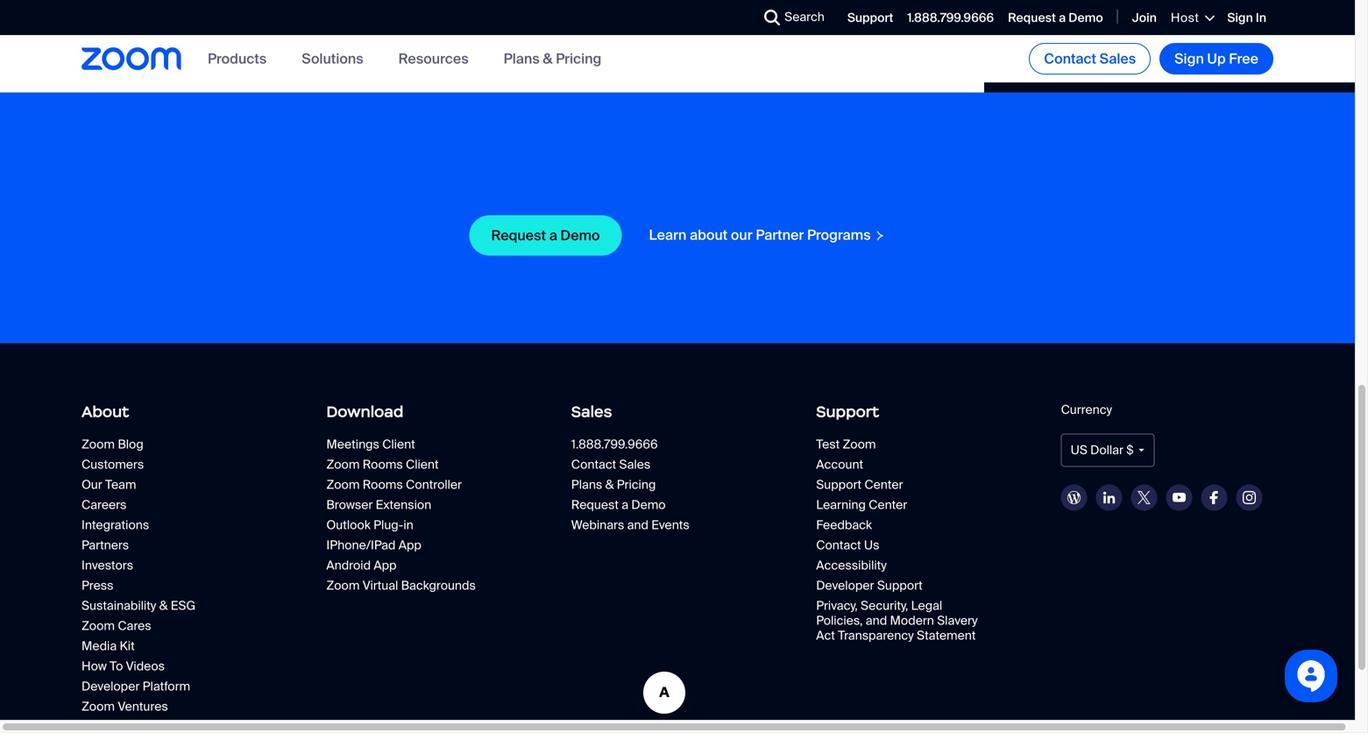 Task type: locate. For each thing, give the bounding box(es) containing it.
1 horizontal spatial sign
[[1228, 10, 1254, 26]]

cares
[[118, 618, 151, 634]]

and left events
[[628, 517, 649, 533]]

host button
[[1171, 10, 1214, 26]]

0 vertical spatial a
[[1059, 10, 1066, 26]]

contact sales link down join
[[1030, 43, 1152, 75]]

1 horizontal spatial a
[[622, 497, 629, 513]]

developer inside test zoom account support center learning center feedback contact us accessibility developer support privacy, security, legal policies, and modern slavery act transparency statement
[[817, 577, 875, 593]]

contact inside 1.888.799.9666 contact sales plans & pricing request a demo webinars and events
[[572, 456, 617, 472]]

developer down to
[[82, 678, 140, 694]]

programs
[[808, 226, 871, 244]]

rooms up zoom rooms controller link
[[363, 456, 403, 472]]

1 vertical spatial 1.888.799.9666
[[572, 436, 658, 452]]

2 vertical spatial demo
[[632, 497, 666, 513]]

sustainability & esg link
[[82, 597, 248, 614]]

rooms
[[363, 456, 403, 472], [363, 476, 403, 493]]

zoom blog customers our team careers integrations partners investors press sustainability & esg zoom cares media kit how to videos developer platform zoom ventures
[[82, 436, 196, 714]]

partners
[[82, 537, 129, 553]]

sign left the in
[[1228, 10, 1254, 26]]

videos
[[126, 658, 165, 674]]

support center link
[[817, 476, 983, 493]]

free
[[1230, 50, 1259, 68]]

zoom ventures link
[[82, 698, 248, 714]]

1.888.799.9666 down sales link
[[572, 436, 658, 452]]

a inside main content
[[550, 226, 558, 244]]

browser
[[327, 497, 373, 513]]

1 horizontal spatial plans
[[572, 476, 603, 493]]

1 horizontal spatial request a demo
[[1009, 10, 1104, 26]]

sign in link
[[1228, 10, 1267, 26]]

slavery
[[938, 612, 978, 629]]

1 horizontal spatial &
[[543, 49, 553, 68]]

search image
[[765, 10, 781, 25]]

client up zoom rooms client link
[[383, 436, 415, 452]]

security,
[[861, 597, 909, 614]]

0 vertical spatial contact
[[1045, 50, 1097, 68]]

sign for sign up free
[[1175, 50, 1205, 68]]

support
[[848, 10, 894, 26], [817, 402, 880, 421], [817, 476, 862, 493], [878, 577, 923, 593]]

careers link
[[82, 497, 248, 513]]

customers
[[82, 456, 144, 472]]

learning center link
[[817, 497, 983, 513]]

request
[[1009, 10, 1057, 26], [492, 226, 546, 244], [572, 497, 619, 513]]

controller
[[406, 476, 462, 493]]

support link right search
[[848, 10, 894, 26]]

1 horizontal spatial and
[[866, 612, 888, 629]]

contact sales
[[1045, 50, 1137, 68]]

0 vertical spatial plans
[[504, 49, 540, 68]]

2 vertical spatial sales
[[620, 456, 651, 472]]

0 horizontal spatial request
[[492, 226, 546, 244]]

legal
[[912, 597, 943, 614]]

client down meetings client link
[[406, 456, 439, 472]]

sign
[[1228, 10, 1254, 26], [1175, 50, 1205, 68]]

1.888.799.9666 link
[[908, 10, 995, 26], [572, 436, 784, 452]]

2 horizontal spatial a
[[1059, 10, 1066, 26]]

ventures
[[118, 698, 168, 714]]

0 vertical spatial rooms
[[363, 456, 403, 472]]

0 vertical spatial request a demo link
[[1009, 10, 1104, 26]]

and left "modern"
[[866, 612, 888, 629]]

2 horizontal spatial sales
[[1100, 50, 1137, 68]]

careers
[[82, 497, 127, 513]]

support link up test zoom "link"
[[817, 396, 1029, 427]]

1.888.799.9666
[[908, 10, 995, 26], [572, 436, 658, 452]]

plans
[[504, 49, 540, 68], [572, 476, 603, 493]]

0 horizontal spatial sales
[[572, 402, 612, 421]]

main content
[[0, 0, 1356, 343]]

1 rooms from the top
[[363, 456, 403, 472]]

us dollar $
[[1071, 442, 1134, 458]]

plans & pricing link
[[504, 49, 602, 68], [572, 476, 738, 493]]

plans & pricing
[[504, 49, 602, 68]]

2 vertical spatial a
[[622, 497, 629, 513]]

0 vertical spatial sign
[[1228, 10, 1254, 26]]

a inside 1.888.799.9666 contact sales plans & pricing request a demo webinars and events
[[622, 497, 629, 513]]

1 vertical spatial demo
[[561, 226, 600, 244]]

zoom down how
[[82, 698, 115, 714]]

zoom inside test zoom account support center learning center feedback contact us accessibility developer support privacy, security, legal policies, and modern slavery act transparency statement
[[843, 436, 876, 452]]

1 vertical spatial a
[[550, 226, 558, 244]]

0 horizontal spatial app
[[374, 557, 397, 573]]

2 rooms from the top
[[363, 476, 403, 493]]

2 vertical spatial contact
[[817, 537, 862, 553]]

0 horizontal spatial 1.888.799.9666
[[572, 436, 658, 452]]

sign up free link
[[1160, 43, 1274, 75]]

pricing inside 1.888.799.9666 contact sales plans & pricing request a demo webinars and events
[[617, 476, 656, 493]]

1 vertical spatial request a demo link
[[470, 215, 622, 255]]

0 vertical spatial plans & pricing link
[[504, 49, 602, 68]]

contact inside test zoom account support center learning center feedback contact us accessibility developer support privacy, security, legal policies, and modern slavery act transparency statement
[[817, 537, 862, 553]]

1 horizontal spatial pricing
[[617, 476, 656, 493]]

sales up webinars and events link
[[620, 456, 651, 472]]

products
[[208, 49, 267, 68]]

zoom down the android
[[327, 577, 360, 593]]

app up android app link
[[399, 537, 422, 553]]

developer inside zoom blog customers our team careers integrations partners investors press sustainability & esg zoom cares media kit how to videos developer platform zoom ventures
[[82, 678, 140, 694]]

0 horizontal spatial &
[[159, 597, 168, 614]]

support up 'test'
[[817, 402, 880, 421]]

client
[[383, 436, 415, 452], [406, 456, 439, 472]]

1 vertical spatial plans
[[572, 476, 603, 493]]

1 vertical spatial app
[[374, 557, 397, 573]]

demo inside 1.888.799.9666 contact sales plans & pricing request a demo webinars and events
[[632, 497, 666, 513]]

demo up contact sales
[[1069, 10, 1104, 26]]

team
[[105, 476, 136, 493]]

1 vertical spatial contact
[[572, 456, 617, 472]]

1 vertical spatial sign
[[1175, 50, 1205, 68]]

contact sales link down sales link
[[572, 456, 738, 472]]

demo up webinars and events link
[[632, 497, 666, 513]]

0 vertical spatial demo
[[1069, 10, 1104, 26]]

2 vertical spatial &
[[159, 597, 168, 614]]

0 vertical spatial contact sales link
[[1030, 43, 1152, 75]]

host
[[1171, 10, 1200, 26]]

zoom up account
[[843, 436, 876, 452]]

1.888.799.9666 contact sales plans & pricing request a demo webinars and events
[[572, 436, 690, 533]]

app up virtual
[[374, 557, 397, 573]]

drop down icon image
[[1139, 448, 1146, 452]]

1 vertical spatial developer
[[82, 678, 140, 694]]

1 vertical spatial sales
[[572, 402, 612, 421]]

1.888.799.9666 link down please enter your information element
[[908, 10, 995, 26]]

2 vertical spatial request
[[572, 497, 619, 513]]

1 vertical spatial center
[[869, 497, 908, 513]]

1.888.799.9666 link down sales link
[[572, 436, 784, 452]]

demo
[[1069, 10, 1104, 26], [561, 226, 600, 244], [632, 497, 666, 513]]

1 vertical spatial request
[[492, 226, 546, 244]]

0 vertical spatial app
[[399, 537, 422, 553]]

kit
[[120, 638, 135, 654]]

transparency
[[838, 627, 914, 643]]

iphone/ipad
[[327, 537, 396, 553]]

0 vertical spatial and
[[628, 517, 649, 533]]

browser extension link
[[327, 497, 493, 513]]

zoom cares link
[[82, 618, 248, 634]]

zoom down meetings on the bottom of page
[[327, 456, 360, 472]]

contact sales link
[[1030, 43, 1152, 75], [572, 456, 738, 472]]

esg
[[171, 597, 196, 614]]

2 vertical spatial request a demo link
[[572, 497, 738, 513]]

sign inside sign up free link
[[1175, 50, 1205, 68]]

0 horizontal spatial a
[[550, 226, 558, 244]]

& inside 1.888.799.9666 contact sales plans & pricing request a demo webinars and events
[[606, 476, 614, 493]]

1 horizontal spatial contact
[[817, 537, 862, 553]]

1 horizontal spatial developer
[[817, 577, 875, 593]]

products button
[[208, 49, 267, 68]]

request a demo link
[[1009, 10, 1104, 26], [470, 215, 622, 255], [572, 497, 738, 513]]

sales down join link
[[1100, 50, 1137, 68]]

join
[[1133, 10, 1157, 26]]

and
[[628, 517, 649, 533], [866, 612, 888, 629]]

sign for sign in
[[1228, 10, 1254, 26]]

investors
[[82, 557, 133, 573]]

learn about our partner programs link
[[649, 226, 886, 245]]

0 vertical spatial 1.888.799.9666 link
[[908, 10, 995, 26]]

request for the middle request a demo link
[[492, 226, 546, 244]]

1.888.799.9666 down please enter your information element
[[908, 10, 995, 26]]

1 horizontal spatial demo
[[632, 497, 666, 513]]

1 horizontal spatial contact sales link
[[1030, 43, 1152, 75]]

0 horizontal spatial 1.888.799.9666 link
[[572, 436, 784, 452]]

download link
[[327, 396, 539, 427]]

1 vertical spatial and
[[866, 612, 888, 629]]

support right search
[[848, 10, 894, 26]]

0 vertical spatial developer
[[817, 577, 875, 593]]

1 horizontal spatial 1.888.799.9666
[[908, 10, 995, 26]]

sustainability
[[82, 597, 156, 614]]

1 vertical spatial pricing
[[617, 476, 656, 493]]

0 horizontal spatial contact sales link
[[572, 456, 738, 472]]

our
[[82, 476, 102, 493]]

center down the account 'link'
[[865, 476, 904, 493]]

0 vertical spatial center
[[865, 476, 904, 493]]

request a demo link for plans & pricing
[[572, 497, 738, 513]]

learn
[[649, 226, 687, 244]]

0 horizontal spatial pricing
[[556, 49, 602, 68]]

0 horizontal spatial developer
[[82, 678, 140, 694]]

plans inside 1.888.799.9666 contact sales plans & pricing request a demo webinars and events
[[572, 476, 603, 493]]

1 vertical spatial &
[[606, 476, 614, 493]]

0 vertical spatial request
[[1009, 10, 1057, 26]]

request a demo
[[1009, 10, 1104, 26], [492, 226, 600, 244]]

1 vertical spatial rooms
[[363, 476, 403, 493]]

main content containing learn about our partner programs
[[0, 0, 1356, 343]]

1 vertical spatial plans & pricing link
[[572, 476, 738, 493]]

please enter your information element
[[695, 0, 1274, 5]]

0 vertical spatial 1.888.799.9666
[[908, 10, 995, 26]]

backgrounds
[[401, 577, 476, 593]]

1 horizontal spatial 1.888.799.9666 link
[[908, 10, 995, 26]]

app
[[399, 537, 422, 553], [374, 557, 397, 573]]

sales
[[1100, 50, 1137, 68], [572, 402, 612, 421], [620, 456, 651, 472]]

1 horizontal spatial app
[[399, 537, 422, 553]]

0 horizontal spatial request a demo
[[492, 226, 600, 244]]

0 horizontal spatial and
[[628, 517, 649, 533]]

sign in
[[1228, 10, 1267, 26]]

request inside 1.888.799.9666 contact sales plans & pricing request a demo webinars and events
[[572, 497, 619, 513]]

0 horizontal spatial sign
[[1175, 50, 1205, 68]]

extension
[[376, 497, 432, 513]]

1 horizontal spatial request
[[572, 497, 619, 513]]

0 vertical spatial request a demo
[[1009, 10, 1104, 26]]

0 horizontal spatial demo
[[561, 226, 600, 244]]

zoom up media
[[82, 618, 115, 634]]

investors link
[[82, 557, 248, 573]]

webinars
[[572, 517, 625, 533]]

sign left up
[[1175, 50, 1205, 68]]

support link
[[848, 10, 894, 26], [817, 396, 1029, 427]]

2 horizontal spatial request
[[1009, 10, 1057, 26]]

meetings
[[327, 436, 380, 452]]

center down support center link
[[869, 497, 908, 513]]

sales up 1.888.799.9666 contact sales plans & pricing request a demo webinars and events
[[572, 402, 612, 421]]

0 horizontal spatial contact
[[572, 456, 617, 472]]

pricing
[[556, 49, 602, 68], [617, 476, 656, 493]]

meetings client link
[[327, 436, 539, 452]]

1.888.799.9666 inside 1.888.799.9666 contact sales plans & pricing request a demo webinars and events
[[572, 436, 658, 452]]

integrations link
[[82, 517, 248, 533]]

1 horizontal spatial sales
[[620, 456, 651, 472]]

rooms up the extension
[[363, 476, 403, 493]]

request inside main content
[[492, 226, 546, 244]]

1 vertical spatial 1.888.799.9666 link
[[572, 436, 784, 452]]

2 horizontal spatial &
[[606, 476, 614, 493]]

zoom
[[82, 436, 115, 452], [843, 436, 876, 452], [327, 456, 360, 472], [327, 476, 360, 493], [327, 577, 360, 593], [82, 618, 115, 634], [82, 698, 115, 714]]

developer down "accessibility" on the right of the page
[[817, 577, 875, 593]]

demo left learn
[[561, 226, 600, 244]]

developer platform link
[[82, 678, 248, 694]]

search
[[785, 9, 825, 25]]

and inside 1.888.799.9666 contact sales plans & pricing request a demo webinars and events
[[628, 517, 649, 533]]

feedback link
[[817, 517, 983, 533]]



Task type: describe. For each thing, give the bounding box(es) containing it.
test
[[817, 436, 840, 452]]

facebook image
[[1211, 491, 1219, 505]]

how
[[82, 658, 107, 674]]

0 vertical spatial support link
[[848, 10, 894, 26]]

android
[[327, 557, 371, 573]]

zoom rooms controller link
[[327, 476, 493, 493]]

linked in image
[[1104, 491, 1116, 504]]

dollar
[[1091, 442, 1124, 458]]

in
[[1257, 10, 1267, 26]]

0 vertical spatial client
[[383, 436, 415, 452]]

our
[[731, 226, 753, 244]]

0 vertical spatial &
[[543, 49, 553, 68]]

support down accessibility link
[[878, 577, 923, 593]]

us dollar $ button
[[1062, 433, 1155, 467]]

learn about our partner programs
[[649, 226, 871, 244]]

zoom blog link
[[82, 436, 294, 452]]

solutions
[[302, 49, 364, 68]]

test zoom link
[[817, 436, 1029, 452]]

resources
[[399, 49, 469, 68]]

accessibility
[[817, 557, 887, 573]]

1.888.799.9666 for 1.888.799.9666
[[908, 10, 995, 26]]

a for request a demo link associated with 1.888.799.9666
[[1059, 10, 1066, 26]]

partners link
[[82, 537, 248, 553]]

youtube image
[[1173, 493, 1187, 502]]

in
[[404, 517, 414, 533]]

currency
[[1062, 401, 1113, 418]]

1 vertical spatial client
[[406, 456, 439, 472]]

us
[[1071, 442, 1088, 458]]

to
[[110, 658, 123, 674]]

webinars and events link
[[572, 517, 738, 533]]

policies,
[[817, 612, 863, 629]]

us
[[865, 537, 880, 553]]

how to videos link
[[82, 658, 248, 674]]

2 horizontal spatial contact
[[1045, 50, 1097, 68]]

developer support link
[[817, 577, 983, 593]]

account
[[817, 456, 864, 472]]

outlook plug-in link
[[327, 517, 493, 533]]

test zoom account support center learning center feedback contact us accessibility developer support privacy, security, legal policies, and modern slavery act transparency statement
[[817, 436, 978, 643]]

our team link
[[82, 476, 248, 493]]

modern
[[891, 612, 935, 629]]

about
[[82, 402, 129, 421]]

1 vertical spatial request a demo
[[492, 226, 600, 244]]

meetings client zoom rooms client zoom rooms controller browser extension outlook plug-in iphone/ipad app android app zoom virtual backgrounds
[[327, 436, 476, 593]]

media
[[82, 638, 117, 654]]

1 vertical spatial support link
[[817, 396, 1029, 427]]

twitter image
[[1138, 491, 1151, 504]]

request a demo link for 1.888.799.9666
[[1009, 10, 1104, 26]]

about
[[690, 226, 728, 244]]

support down account
[[817, 476, 862, 493]]

zoom virtual backgrounds link
[[327, 577, 493, 593]]

0 vertical spatial pricing
[[556, 49, 602, 68]]

feedback
[[817, 517, 873, 533]]

android app link
[[327, 557, 493, 573]]

partner
[[756, 226, 804, 244]]

press
[[82, 577, 114, 593]]

sales link
[[572, 396, 784, 427]]

media kit link
[[82, 638, 248, 654]]

zoom rooms client link
[[327, 456, 493, 472]]

2 horizontal spatial demo
[[1069, 10, 1104, 26]]

& inside zoom blog customers our team careers integrations partners investors press sustainability & esg zoom cares media kit how to videos developer platform zoom ventures
[[159, 597, 168, 614]]

iphone/ipad app link
[[327, 537, 493, 553]]

search image
[[765, 10, 781, 25]]

zoom logo image
[[82, 48, 182, 70]]

events
[[652, 517, 690, 533]]

$
[[1127, 442, 1134, 458]]

and inside test zoom account support center learning center feedback contact us accessibility developer support privacy, security, legal policies, and modern slavery act transparency statement
[[866, 612, 888, 629]]

statement
[[917, 627, 976, 643]]

integrations
[[82, 517, 149, 533]]

0 vertical spatial sales
[[1100, 50, 1137, 68]]

request for request a demo link associated with 1.888.799.9666
[[1009, 10, 1057, 26]]

zoom up browser
[[327, 476, 360, 493]]

resources button
[[399, 49, 469, 68]]

learning
[[817, 497, 866, 513]]

0 horizontal spatial plans
[[504, 49, 540, 68]]

sign up free
[[1175, 50, 1259, 68]]

blog image
[[1068, 491, 1082, 505]]

accessibility link
[[817, 557, 983, 573]]

about link
[[82, 396, 294, 427]]

privacy, security, legal policies, and modern slavery act transparency statement link
[[817, 597, 983, 643]]

download
[[327, 402, 404, 421]]

act
[[817, 627, 836, 643]]

a for the middle request a demo link
[[550, 226, 558, 244]]

account link
[[817, 456, 983, 472]]

platform
[[143, 678, 190, 694]]

solutions button
[[302, 49, 364, 68]]

instagram image
[[1243, 491, 1257, 505]]

virtual
[[363, 577, 398, 593]]

zoom up customers
[[82, 436, 115, 452]]

join link
[[1133, 10, 1157, 26]]

1 vertical spatial contact sales link
[[572, 456, 738, 472]]

contact us link
[[817, 537, 983, 553]]

sales inside 1.888.799.9666 contact sales plans & pricing request a demo webinars and events
[[620, 456, 651, 472]]

1.888.799.9666 for 1.888.799.9666 contact sales plans & pricing request a demo webinars and events
[[572, 436, 658, 452]]



Task type: vqa. For each thing, say whether or not it's contained in the screenshot.
Solutions dropdown button
yes



